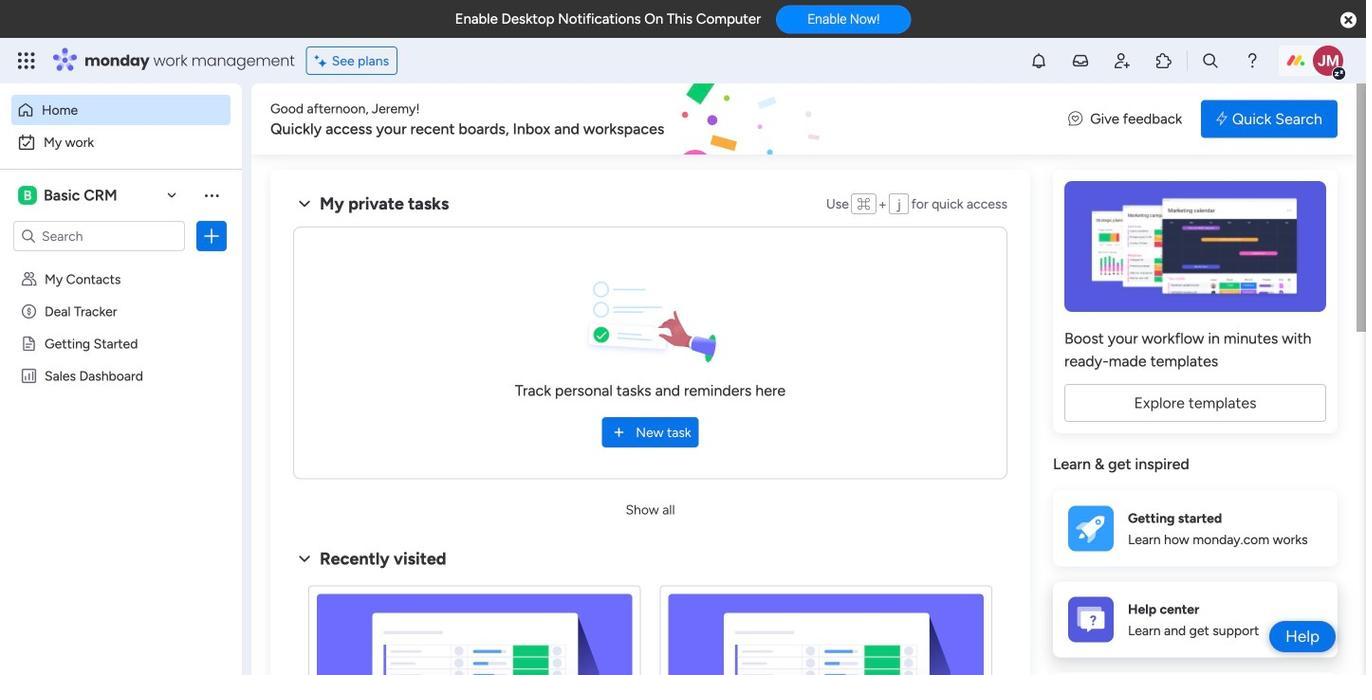Task type: describe. For each thing, give the bounding box(es) containing it.
update feed image
[[1072, 51, 1091, 70]]

1 vertical spatial option
[[11, 127, 231, 158]]

workspace options image
[[202, 186, 221, 205]]

workspace selection element
[[18, 184, 120, 207]]

options image
[[202, 227, 221, 246]]

workspace image
[[18, 185, 37, 206]]

v2 bolt switch image
[[1217, 109, 1228, 130]]

help center element
[[1054, 582, 1338, 658]]

help image
[[1243, 51, 1262, 70]]

select product image
[[17, 51, 36, 70]]

close my private tasks image
[[293, 193, 316, 215]]

2 vertical spatial option
[[0, 262, 242, 266]]

Search in workspace field
[[40, 225, 159, 247]]

templates image image
[[1071, 181, 1321, 312]]

monday marketplace image
[[1155, 51, 1174, 70]]

0 vertical spatial option
[[11, 95, 231, 125]]

jeremy miller image
[[1314, 46, 1344, 76]]



Task type: vqa. For each thing, say whether or not it's contained in the screenshot.
v2 bolt switch "image"
yes



Task type: locate. For each thing, give the bounding box(es) containing it.
see plans image
[[315, 50, 332, 71]]

public dashboard image
[[20, 367, 38, 385]]

notifications image
[[1030, 51, 1049, 70]]

search everything image
[[1202, 51, 1221, 70]]

v2 user feedback image
[[1069, 108, 1083, 130]]

getting started element
[[1054, 491, 1338, 567]]

invite members image
[[1113, 51, 1132, 70]]

list box
[[0, 260, 242, 649]]

public board image
[[20, 335, 38, 353]]

option
[[11, 95, 231, 125], [11, 127, 231, 158], [0, 262, 242, 266]]

quick search results list box
[[293, 571, 1008, 676]]

close recently visited image
[[293, 548, 316, 571]]

dapulse close image
[[1341, 11, 1357, 30]]



